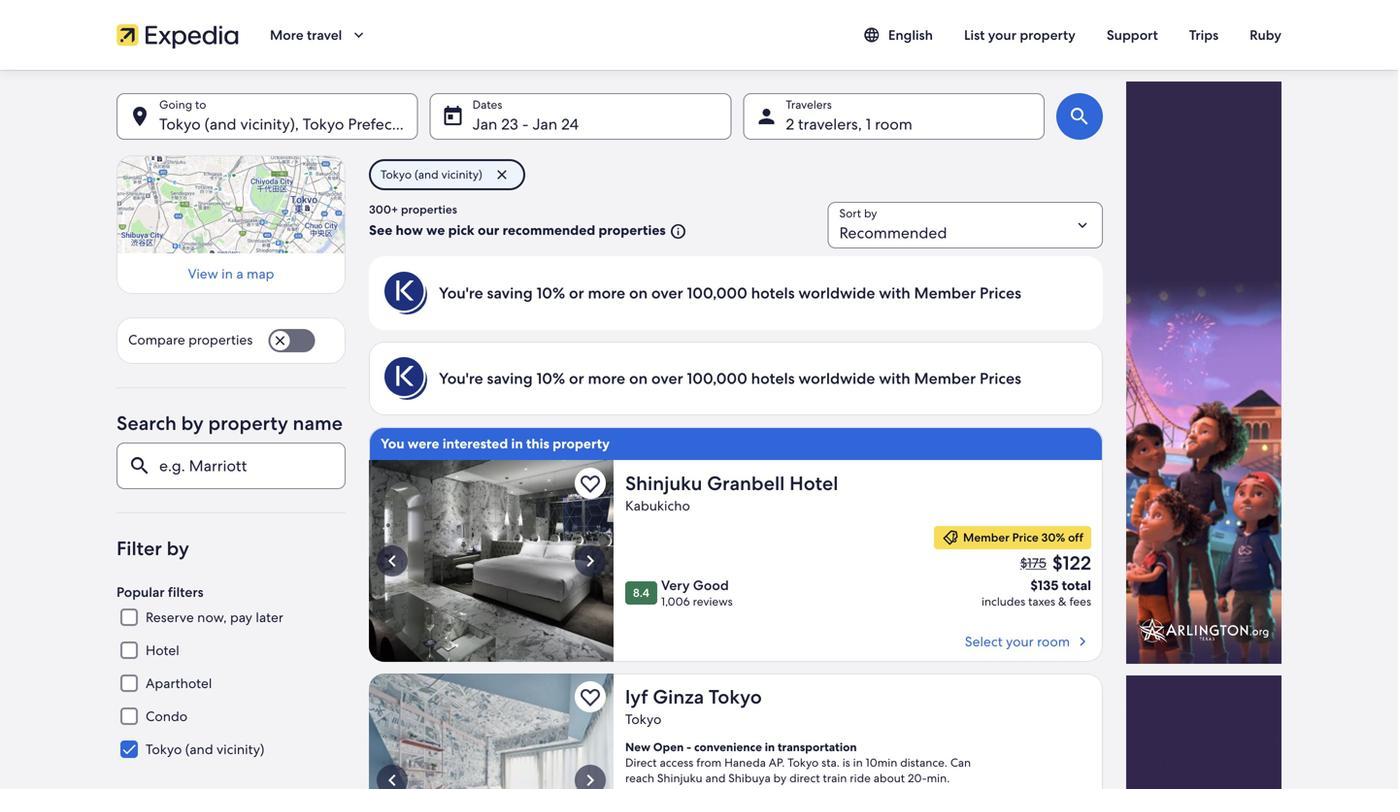 Task type: describe. For each thing, give the bounding box(es) containing it.
(and inside button
[[415, 167, 439, 182]]

new
[[625, 740, 651, 755]]

tokyo down lyf at the left bottom
[[625, 711, 662, 728]]

transportation
[[778, 740, 857, 755]]

list your property link
[[949, 17, 1091, 52]]

member price 30% off
[[963, 530, 1084, 545]]

- inside new open - convenience in transportation direct access from haneda ap. tokyo sta. is in 10min distance. can reach shinjuku and shibuya by direct train ride about 20-min.
[[687, 740, 692, 755]]

see how we pick our recommended properties
[[369, 221, 666, 239]]

Save Shinjuku Granbell Hotel to a trip checkbox
[[575, 468, 606, 499]]

shinjuku inside new open - convenience in transportation direct access from haneda ap. tokyo sta. is in 10min distance. can reach shinjuku and shibuya by direct train ride about 20-min.
[[657, 771, 703, 786]]

by inside new open - convenience in transportation direct access from haneda ap. tokyo sta. is in 10min distance. can reach shinjuku and shibuya by direct train ride about 20-min.
[[774, 771, 787, 786]]

1 horizontal spatial room
[[1037, 633, 1070, 651]]

1 with from the top
[[879, 283, 911, 303]]

23
[[501, 114, 518, 134]]

select your room
[[965, 633, 1070, 651]]

2 with from the top
[[879, 369, 911, 389]]

direct
[[790, 771, 820, 786]]

1
[[866, 114, 871, 134]]

popular
[[117, 584, 165, 601]]

direct
[[625, 755, 657, 771]]

$175
[[1020, 554, 1047, 572]]

tokyo right vicinity),
[[303, 114, 344, 134]]

kabukicho
[[625, 497, 690, 515]]

1 over from the top
[[651, 283, 683, 303]]

24
[[561, 114, 579, 134]]

300+ properties
[[369, 202, 457, 217]]

later
[[256, 609, 283, 626]]

english button
[[848, 17, 949, 52]]

in left this
[[511, 435, 523, 452]]

view
[[188, 265, 218, 283]]

very good 1,006 reviews
[[661, 577, 733, 609]]

taxes
[[1028, 594, 1056, 609]]

tokyo down condo
[[146, 741, 182, 759]]

see
[[369, 221, 393, 239]]

show next image for shinjuku granbell hotel image
[[579, 550, 602, 573]]

view in a map button
[[128, 265, 334, 283]]

list
[[964, 26, 985, 44]]

1 saving from the top
[[487, 283, 533, 303]]

2 saving from the top
[[487, 369, 533, 389]]

2 vertical spatial (and
[[185, 741, 213, 759]]

$122
[[1052, 551, 1091, 576]]

shibuya
[[729, 771, 771, 786]]

shinjuku granbell hotel kabukicho
[[625, 471, 838, 515]]

2 or from the top
[[569, 369, 584, 389]]

vicinity),
[[240, 114, 299, 134]]

1 more from the top
[[588, 283, 625, 303]]

0 vertical spatial (and
[[205, 114, 236, 134]]

$175 $122 $135 total includes taxes & fees
[[982, 551, 1091, 609]]

property for by
[[208, 411, 288, 436]]

tokyo (and vicinity), tokyo prefecture, japan jan 23 - jan 24
[[159, 114, 579, 134]]

small image inside see how we pick our recommended properties link
[[666, 223, 687, 240]]

jan 23 - jan 24 button
[[430, 93, 731, 140]]

distance.
[[900, 755, 948, 771]]

show next image for lyf ginza tokyo image
[[579, 769, 602, 789]]

by for filter
[[167, 536, 189, 561]]

very
[[661, 577, 690, 594]]

you
[[381, 435, 404, 452]]

train
[[823, 771, 847, 786]]

lyf ginza tokyo tokyo
[[625, 685, 762, 728]]

shinjuku inside shinjuku granbell hotel kabukicho
[[625, 471, 702, 496]]

fees
[[1070, 594, 1091, 609]]

your for list
[[988, 26, 1017, 44]]

good
[[693, 577, 729, 594]]

english
[[888, 26, 933, 44]]

30%
[[1041, 530, 1065, 545]]

reserve
[[146, 609, 194, 626]]

select your room link
[[625, 633, 1091, 651]]

search
[[117, 411, 177, 436]]

1 prices from the top
[[980, 283, 1022, 303]]

1 or from the top
[[569, 283, 584, 303]]

2 over from the top
[[651, 369, 683, 389]]

filter by
[[117, 536, 189, 561]]

0 horizontal spatial -
[[522, 114, 529, 134]]

2 travelers, 1 room
[[786, 114, 913, 134]]

in up ap.
[[765, 740, 775, 755]]

20-
[[908, 771, 927, 786]]

filters
[[168, 584, 204, 601]]

in left a
[[222, 265, 233, 283]]

compare properties
[[128, 331, 253, 349]]

sta.
[[822, 755, 840, 771]]

travelers,
[[798, 114, 862, 134]]

tokyo inside new open - convenience in transportation direct access from haneda ap. tokyo sta. is in 10min distance. can reach shinjuku and shibuya by direct train ride about 20-min.
[[788, 755, 819, 771]]

pick
[[448, 221, 475, 239]]

now,
[[197, 609, 227, 626]]

room inside dropdown button
[[875, 114, 913, 134]]

more
[[270, 26, 304, 44]]

japan
[[428, 114, 471, 134]]

your for select
[[1006, 633, 1034, 651]]

a
[[236, 265, 243, 283]]

expedia logo image
[[117, 21, 239, 49]]

convenience
[[694, 740, 762, 755]]

can
[[950, 755, 971, 771]]

aparthotel
[[146, 675, 212, 692]]

10min
[[866, 755, 897, 771]]

condo
[[146, 708, 187, 725]]

support link
[[1091, 17, 1174, 52]]

2
[[786, 114, 794, 134]]

2 travelers, 1 room button
[[743, 93, 1045, 140]]



Task type: locate. For each thing, give the bounding box(es) containing it.
with
[[879, 283, 911, 303], [879, 369, 911, 389]]

0 vertical spatial over
[[651, 283, 683, 303]]

shinjuku down access
[[657, 771, 703, 786]]

shinjuku
[[625, 471, 702, 496], [657, 771, 703, 786]]

you're
[[439, 283, 483, 303], [439, 369, 483, 389]]

total
[[1062, 577, 1091, 594]]

1 vertical spatial member
[[914, 369, 976, 389]]

this
[[526, 435, 549, 452]]

1 horizontal spatial small image
[[942, 529, 959, 547]]

1 vertical spatial prices
[[980, 369, 1022, 389]]

tokyo up direct
[[788, 755, 819, 771]]

access
[[660, 755, 694, 771]]

&
[[1058, 594, 1067, 609]]

jan left 23
[[473, 114, 498, 134]]

2 you're saving 10% or more on over 100,000 hotels worldwide with member prices from the top
[[439, 369, 1022, 389]]

filter
[[117, 536, 162, 561]]

1 on from the top
[[629, 283, 648, 303]]

0 vertical spatial properties
[[401, 202, 457, 217]]

1 100,000 from the top
[[687, 283, 748, 303]]

show previous image for lyf ginza tokyo image
[[381, 769, 404, 789]]

0 vertical spatial by
[[181, 411, 204, 436]]

hotel down 'reserve'
[[146, 642, 179, 659]]

reserve now, pay later
[[146, 609, 283, 626]]

property
[[1020, 26, 1076, 44], [208, 411, 288, 436], [553, 435, 610, 452]]

(and
[[205, 114, 236, 134], [415, 167, 439, 182], [185, 741, 213, 759]]

2 worldwide from the top
[[799, 369, 875, 389]]

(and down condo
[[185, 741, 213, 759]]

1 vertical spatial worldwide
[[799, 369, 875, 389]]

0 vertical spatial you're
[[439, 283, 483, 303]]

tokyo (and vicinity) button
[[369, 159, 525, 190]]

includes
[[982, 594, 1026, 609]]

- right 23
[[522, 114, 529, 134]]

tokyo (and vicinity) inside button
[[381, 167, 482, 182]]

reach
[[625, 771, 654, 786]]

ruby button
[[1234, 17, 1297, 52]]

your right select
[[1006, 633, 1034, 651]]

popular filters
[[117, 584, 204, 601]]

name
[[293, 411, 343, 436]]

0 vertical spatial member
[[914, 283, 976, 303]]

1 vertical spatial or
[[569, 369, 584, 389]]

trips
[[1189, 26, 1219, 44]]

2 on from the top
[[629, 369, 648, 389]]

1 horizontal spatial vicinity)
[[441, 167, 482, 182]]

1 horizontal spatial hotel
[[790, 471, 838, 496]]

prefecture,
[[348, 114, 425, 134]]

2 vertical spatial member
[[963, 530, 1010, 545]]

0 horizontal spatial room
[[875, 114, 913, 134]]

saving down see how we pick our recommended properties
[[487, 283, 533, 303]]

over
[[651, 283, 683, 303], [651, 369, 683, 389]]

1 vertical spatial shinjuku
[[657, 771, 703, 786]]

properties for 300+ properties
[[401, 202, 457, 217]]

small image
[[863, 26, 888, 44]]

vicinity) inside button
[[441, 167, 482, 182]]

0 vertical spatial tokyo (and vicinity)
[[381, 167, 482, 182]]

by right search
[[181, 411, 204, 436]]

1 vertical spatial you're
[[439, 369, 483, 389]]

you're down pick
[[439, 283, 483, 303]]

Save lyf Ginza Tokyo to a trip checkbox
[[575, 682, 606, 713]]

from
[[696, 755, 722, 771]]

jan
[[473, 114, 498, 134], [533, 114, 558, 134]]

0 vertical spatial hotels
[[751, 283, 795, 303]]

1 you're from the top
[[439, 283, 483, 303]]

property for your
[[1020, 26, 1076, 44]]

room right 1
[[875, 114, 913, 134]]

we
[[426, 221, 445, 239]]

0 vertical spatial saving
[[487, 283, 533, 303]]

ginza
[[653, 685, 704, 710]]

0 vertical spatial hotel
[[790, 471, 838, 496]]

tokyo (and vicinity)
[[381, 167, 482, 182], [146, 741, 264, 759]]

1 horizontal spatial properties
[[401, 202, 457, 217]]

2 prices from the top
[[980, 369, 1022, 389]]

is
[[843, 755, 850, 771]]

1 vertical spatial -
[[687, 740, 692, 755]]

tokyo down expedia logo
[[159, 114, 201, 134]]

tokyo (and vicinity), tokyo prefecture, japan button
[[117, 93, 471, 140]]

0 horizontal spatial hotel
[[146, 642, 179, 659]]

room image for lyf
[[369, 674, 614, 789]]

1,006
[[661, 594, 690, 609]]

prices
[[980, 283, 1022, 303], [980, 369, 1022, 389]]

2 horizontal spatial properties
[[599, 221, 666, 239]]

0 vertical spatial with
[[879, 283, 911, 303]]

1 horizontal spatial property
[[553, 435, 610, 452]]

min.
[[927, 771, 950, 786]]

0 vertical spatial prices
[[980, 283, 1022, 303]]

open
[[653, 740, 684, 755]]

2 room image from the top
[[369, 674, 614, 789]]

granbell
[[707, 471, 785, 496]]

0 vertical spatial your
[[988, 26, 1017, 44]]

lyf
[[625, 685, 648, 710]]

2 10% from the top
[[537, 369, 565, 389]]

1 vertical spatial 100,000
[[687, 369, 748, 389]]

property up "save shinjuku granbell hotel to a trip" checkbox
[[553, 435, 610, 452]]

1 room image from the top
[[369, 460, 614, 662]]

in
[[222, 265, 233, 283], [511, 435, 523, 452], [765, 740, 775, 755], [853, 755, 863, 771]]

off
[[1068, 530, 1084, 545]]

1 vertical spatial over
[[651, 369, 683, 389]]

2 horizontal spatial property
[[1020, 26, 1076, 44]]

room image
[[369, 460, 614, 662], [369, 674, 614, 789]]

10% down recommended
[[537, 283, 565, 303]]

1 vertical spatial saving
[[487, 369, 533, 389]]

ap.
[[769, 755, 785, 771]]

select
[[965, 633, 1003, 651]]

(and up 300+ properties
[[415, 167, 439, 182]]

0 vertical spatial more
[[588, 283, 625, 303]]

jan left 24
[[533, 114, 558, 134]]

small image
[[666, 223, 687, 240], [942, 529, 959, 547]]

1 vertical spatial vicinity)
[[217, 741, 264, 759]]

2 100,000 from the top
[[687, 369, 748, 389]]

reviews
[[693, 594, 733, 609]]

1 vertical spatial by
[[167, 536, 189, 561]]

ride
[[850, 771, 871, 786]]

more travel
[[270, 26, 342, 44]]

2 more from the top
[[588, 369, 625, 389]]

tokyo
[[159, 114, 201, 134], [303, 114, 344, 134], [381, 167, 412, 182], [709, 685, 762, 710], [625, 711, 662, 728], [146, 741, 182, 759], [788, 755, 819, 771]]

1 vertical spatial (and
[[415, 167, 439, 182]]

properties up we
[[401, 202, 457, 217]]

0 vertical spatial 100,000
[[687, 283, 748, 303]]

0 horizontal spatial jan
[[473, 114, 498, 134]]

and
[[705, 771, 726, 786]]

2 vertical spatial by
[[774, 771, 787, 786]]

static map image image
[[117, 155, 346, 254]]

show previous image for shinjuku granbell hotel image
[[381, 550, 404, 573]]

1 vertical spatial on
[[629, 369, 648, 389]]

1 you're saving 10% or more on over 100,000 hotels worldwide with member prices from the top
[[439, 283, 1022, 303]]

0 horizontal spatial properties
[[189, 331, 253, 349]]

1 vertical spatial your
[[1006, 633, 1034, 651]]

saving up you were interested in this property
[[487, 369, 533, 389]]

tokyo up convenience
[[709, 685, 762, 710]]

300+
[[369, 202, 398, 217]]

- up access
[[687, 740, 692, 755]]

how
[[396, 221, 423, 239]]

0 vertical spatial worldwide
[[799, 283, 875, 303]]

properties right compare
[[189, 331, 253, 349]]

1 horizontal spatial jan
[[533, 114, 558, 134]]

0 horizontal spatial vicinity)
[[217, 741, 264, 759]]

0 horizontal spatial small image
[[666, 223, 687, 240]]

1 horizontal spatial -
[[687, 740, 692, 755]]

1 vertical spatial small image
[[942, 529, 959, 547]]

ruby
[[1250, 26, 1282, 44]]

0 vertical spatial on
[[629, 283, 648, 303]]

1 vertical spatial 10%
[[537, 369, 565, 389]]

1 vertical spatial hotels
[[751, 369, 795, 389]]

your right list
[[988, 26, 1017, 44]]

interested
[[443, 435, 508, 452]]

travel
[[307, 26, 342, 44]]

trailing image
[[350, 26, 367, 44]]

property left name
[[208, 411, 288, 436]]

trips link
[[1174, 17, 1234, 52]]

were
[[408, 435, 439, 452]]

support
[[1107, 26, 1158, 44]]

properties
[[401, 202, 457, 217], [599, 221, 666, 239], [189, 331, 253, 349]]

medium image
[[1074, 633, 1091, 651]]

search image
[[1068, 105, 1091, 128]]

in right is
[[853, 755, 863, 771]]

1 horizontal spatial tokyo (and vicinity)
[[381, 167, 482, 182]]

you were interested in this property
[[381, 435, 610, 452]]

(and left vicinity),
[[205, 114, 236, 134]]

room left medium icon
[[1037, 633, 1070, 651]]

0 vertical spatial or
[[569, 283, 584, 303]]

0 vertical spatial you're saving 10% or more on over 100,000 hotels worldwide with member prices
[[439, 283, 1022, 303]]

1 vertical spatial properties
[[599, 221, 666, 239]]

see how we pick our recommended properties link
[[369, 221, 687, 240]]

hotel right granbell
[[790, 471, 838, 496]]

0 vertical spatial 10%
[[537, 283, 565, 303]]

0 vertical spatial shinjuku
[[625, 471, 702, 496]]

tokyo (and vicinity) up 300+ properties
[[381, 167, 482, 182]]

you're up interested
[[439, 369, 483, 389]]

more travel button
[[254, 17, 383, 52]]

2 vertical spatial properties
[[189, 331, 253, 349]]

1 vertical spatial tokyo (and vicinity)
[[146, 741, 264, 759]]

0 horizontal spatial property
[[208, 411, 288, 436]]

-
[[522, 114, 529, 134], [687, 740, 692, 755]]

1 vertical spatial room image
[[369, 674, 614, 789]]

shinjuku up 'kabukicho'
[[625, 471, 702, 496]]

tokyo inside button
[[381, 167, 412, 182]]

by down ap.
[[774, 771, 787, 786]]

room image for shinjuku
[[369, 460, 614, 662]]

haneda
[[724, 755, 766, 771]]

compare
[[128, 331, 185, 349]]

our
[[478, 221, 499, 239]]

by right the filter
[[167, 536, 189, 561]]

1 vertical spatial hotel
[[146, 642, 179, 659]]

0 vertical spatial vicinity)
[[441, 167, 482, 182]]

10% up this
[[537, 369, 565, 389]]

1 vertical spatial you're saving 10% or more on over 100,000 hotels worldwide with member prices
[[439, 369, 1022, 389]]

1 vertical spatial more
[[588, 369, 625, 389]]

1 vertical spatial with
[[879, 369, 911, 389]]

1 worldwide from the top
[[799, 283, 875, 303]]

1 10% from the top
[[537, 283, 565, 303]]

search by property name
[[117, 411, 343, 436]]

new open - convenience in transportation direct access from haneda ap. tokyo sta. is in 10min distance. can reach shinjuku and shibuya by direct train ride about 20-min.
[[625, 740, 971, 786]]

1 vertical spatial room
[[1037, 633, 1070, 651]]

tokyo up 300+
[[381, 167, 412, 182]]

by for search
[[181, 411, 204, 436]]

0 vertical spatial small image
[[666, 223, 687, 240]]

hotel inside shinjuku granbell hotel kabukicho
[[790, 471, 838, 496]]

$135
[[1030, 577, 1059, 594]]

2 you're from the top
[[439, 369, 483, 389]]

2 jan from the left
[[533, 114, 558, 134]]

0 vertical spatial -
[[522, 114, 529, 134]]

tokyo (and vicinity) down condo
[[146, 741, 264, 759]]

0 horizontal spatial tokyo (and vicinity)
[[146, 741, 264, 759]]

hotel
[[790, 471, 838, 496], [146, 642, 179, 659]]

about
[[874, 771, 905, 786]]

list your property
[[964, 26, 1076, 44]]

0 vertical spatial room
[[875, 114, 913, 134]]

1 hotels from the top
[[751, 283, 795, 303]]

2 hotels from the top
[[751, 369, 795, 389]]

by
[[181, 411, 204, 436], [167, 536, 189, 561], [774, 771, 787, 786]]

0 vertical spatial room image
[[369, 460, 614, 662]]

1 jan from the left
[[473, 114, 498, 134]]

properties right recommended
[[599, 221, 666, 239]]

property right list
[[1020, 26, 1076, 44]]

saving
[[487, 283, 533, 303], [487, 369, 533, 389]]

price
[[1012, 530, 1039, 545]]

properties for compare properties
[[189, 331, 253, 349]]



Task type: vqa. For each thing, say whether or not it's contained in the screenshot.
San Antonio (and vicinity)'s San
no



